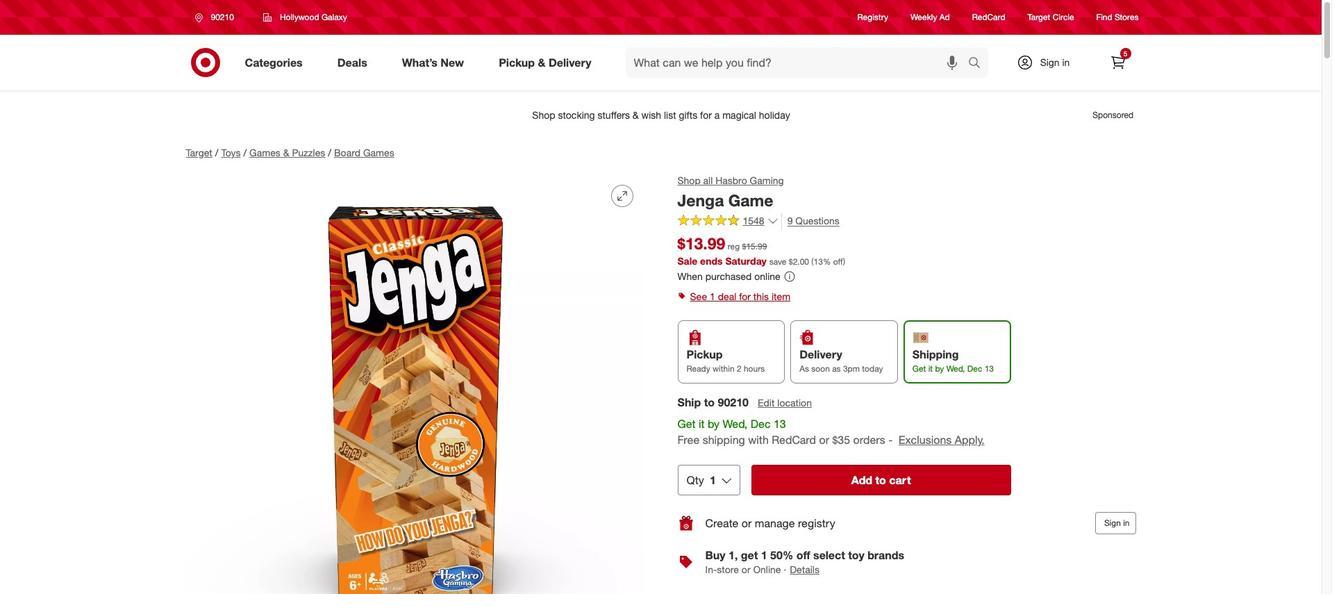 Task type: locate. For each thing, give the bounding box(es) containing it.
0 vertical spatial off
[[834, 257, 843, 267]]

wed,
[[947, 364, 965, 374], [723, 417, 748, 431]]

9 questions link
[[781, 213, 840, 229]]

deals
[[337, 55, 367, 69]]

redcard inside get it by wed, dec 13 free shipping with redcard or $35 orders - exclusions apply.
[[772, 433, 816, 447]]

advertisement region
[[175, 99, 1147, 132]]

redcard right 'with'
[[772, 433, 816, 447]]

to right the add
[[876, 473, 887, 487]]

to right the ship
[[704, 396, 715, 409]]

by
[[936, 364, 944, 374], [708, 417, 720, 431]]

0 horizontal spatial &
[[283, 147, 289, 158]]

1 for see
[[710, 291, 715, 302]]

0 vertical spatial 13
[[814, 257, 823, 267]]

1 up online
[[761, 548, 768, 562]]

to for cart
[[876, 473, 887, 487]]

/
[[215, 147, 218, 158], [243, 147, 247, 158], [328, 147, 331, 158]]

1 horizontal spatial dec
[[968, 364, 983, 374]]

0 horizontal spatial to
[[704, 396, 715, 409]]

off up details
[[797, 548, 811, 562]]

1 / from the left
[[215, 147, 218, 158]]

in
[[1063, 56, 1070, 68], [1124, 518, 1130, 528]]

1 vertical spatial pickup
[[687, 348, 723, 361]]

1 horizontal spatial get
[[913, 364, 926, 374]]

1 horizontal spatial &
[[538, 55, 546, 69]]

0 horizontal spatial get
[[678, 417, 696, 431]]

0 horizontal spatial target
[[186, 147, 212, 158]]

sale
[[678, 255, 698, 267]]

1 vertical spatial 1
[[710, 473, 716, 487]]

0 horizontal spatial 13
[[774, 417, 786, 431]]

pickup right new
[[499, 55, 535, 69]]

1 vertical spatial &
[[283, 147, 289, 158]]

1 horizontal spatial it
[[929, 364, 933, 374]]

target left toys link at top left
[[186, 147, 212, 158]]

off
[[834, 257, 843, 267], [797, 548, 811, 562]]

by inside get it by wed, dec 13 free shipping with redcard or $35 orders - exclusions apply.
[[708, 417, 720, 431]]

1 inside buy 1, get 1 50% off select toy brands in-store or online ∙ details
[[761, 548, 768, 562]]

1 horizontal spatial 90210
[[718, 396, 749, 409]]

& inside pickup & delivery link
[[538, 55, 546, 69]]

dec inside the shipping get it by wed, dec 13
[[968, 364, 983, 374]]

1 horizontal spatial target
[[1028, 12, 1051, 23]]

1 vertical spatial dec
[[751, 417, 771, 431]]

online
[[755, 271, 781, 282]]

1 horizontal spatial /
[[243, 147, 247, 158]]

off right %
[[834, 257, 843, 267]]

registry
[[858, 12, 889, 23]]

0 horizontal spatial delivery
[[549, 55, 592, 69]]

1 vertical spatial or
[[742, 516, 752, 530]]

or left $35 on the bottom right
[[820, 433, 830, 447]]

find
[[1097, 12, 1113, 23]]

or right create
[[742, 516, 752, 530]]

games right board
[[363, 147, 394, 158]]

5 link
[[1103, 47, 1134, 78]]

in-
[[706, 564, 717, 575]]

edit location button
[[757, 396, 813, 411]]

hollywood galaxy
[[280, 12, 347, 22]]

get inside the shipping get it by wed, dec 13
[[913, 364, 926, 374]]

or inside buy 1, get 1 50% off select toy brands in-store or online ∙ details
[[742, 564, 751, 575]]

1 vertical spatial get
[[678, 417, 696, 431]]

0 horizontal spatial dec
[[751, 417, 771, 431]]

games & puzzles link
[[249, 147, 325, 158]]

get down shipping
[[913, 364, 926, 374]]

jenga
[[678, 190, 724, 210]]

$35
[[833, 433, 851, 447]]

ship
[[678, 396, 701, 409]]

pickup ready within 2 hours
[[687, 348, 765, 374]]

1 right qty on the bottom right of page
[[710, 473, 716, 487]]

ad
[[940, 12, 950, 23]]

stores
[[1115, 12, 1139, 23]]

weekly
[[911, 12, 938, 23]]

1 horizontal spatial sign
[[1105, 518, 1121, 528]]

shop
[[678, 174, 701, 186]]

1 horizontal spatial off
[[834, 257, 843, 267]]

50%
[[771, 548, 794, 562]]

as
[[800, 364, 809, 374]]

to inside button
[[876, 473, 887, 487]]

1 horizontal spatial sign in
[[1105, 518, 1130, 528]]

2 games from the left
[[363, 147, 394, 158]]

9
[[788, 215, 793, 226]]

delivery
[[549, 55, 592, 69], [800, 348, 843, 361]]

what's new link
[[390, 47, 482, 78]]

90210 inside dropdown button
[[211, 12, 234, 22]]

or
[[820, 433, 830, 447], [742, 516, 752, 530], [742, 564, 751, 575]]

target inside target circle link
[[1028, 12, 1051, 23]]

1 vertical spatial it
[[699, 417, 705, 431]]

13 inside the shipping get it by wed, dec 13
[[985, 364, 994, 374]]

2 vertical spatial 1
[[761, 548, 768, 562]]

reg
[[728, 241, 740, 251]]

target circle link
[[1028, 11, 1075, 23]]

edit location
[[758, 397, 812, 409]]

see
[[690, 291, 707, 302]]

13 inside "$13.99 reg $15.99 sale ends saturday save $ 2.00 ( 13 % off )"
[[814, 257, 823, 267]]

board
[[334, 147, 361, 158]]

edit
[[758, 397, 775, 409]]

/ right toys link at top left
[[243, 147, 247, 158]]

pickup up ready
[[687, 348, 723, 361]]

pickup
[[499, 55, 535, 69], [687, 348, 723, 361]]

0 vertical spatial &
[[538, 55, 546, 69]]

1 horizontal spatial in
[[1124, 518, 1130, 528]]

by up shipping
[[708, 417, 720, 431]]

0 vertical spatial get
[[913, 364, 926, 374]]

0 vertical spatial 90210
[[211, 12, 234, 22]]

0 vertical spatial in
[[1063, 56, 1070, 68]]

1 horizontal spatial delivery
[[800, 348, 843, 361]]

get up free
[[678, 417, 696, 431]]

0 horizontal spatial it
[[699, 417, 705, 431]]

0 horizontal spatial 90210
[[211, 12, 234, 22]]

$13.99
[[678, 233, 726, 253]]

1 for qty
[[710, 473, 716, 487]]

redcard right ad
[[973, 12, 1006, 23]]

1 horizontal spatial pickup
[[687, 348, 723, 361]]

1 vertical spatial sign
[[1105, 518, 1121, 528]]

0 horizontal spatial /
[[215, 147, 218, 158]]

1 horizontal spatial 13
[[814, 257, 823, 267]]

0 horizontal spatial off
[[797, 548, 811, 562]]

0 vertical spatial wed,
[[947, 364, 965, 374]]

1 vertical spatial redcard
[[772, 433, 816, 447]]

cart
[[890, 473, 911, 487]]

%
[[823, 257, 831, 267]]

it down shipping
[[929, 364, 933, 374]]

0 vertical spatial pickup
[[499, 55, 535, 69]]

0 horizontal spatial games
[[249, 147, 281, 158]]

1 horizontal spatial redcard
[[973, 12, 1006, 23]]

search button
[[962, 47, 995, 81]]

games right toys link at top left
[[249, 147, 281, 158]]

toys
[[221, 147, 241, 158]]

target for target circle
[[1028, 12, 1051, 23]]

0 horizontal spatial redcard
[[772, 433, 816, 447]]

1 vertical spatial sign in
[[1105, 518, 1130, 528]]

new
[[441, 55, 464, 69]]

off inside "$13.99 reg $15.99 sale ends saturday save $ 2.00 ( 13 % off )"
[[834, 257, 843, 267]]

or down get
[[742, 564, 751, 575]]

by inside the shipping get it by wed, dec 13
[[936, 364, 944, 374]]

2 vertical spatial or
[[742, 564, 751, 575]]

0 horizontal spatial sign in
[[1041, 56, 1070, 68]]

pickup & delivery
[[499, 55, 592, 69]]

registry
[[798, 516, 836, 530]]

find stores
[[1097, 12, 1139, 23]]

wed, down shipping
[[947, 364, 965, 374]]

as
[[833, 364, 841, 374]]

0 vertical spatial or
[[820, 433, 830, 447]]

90210
[[211, 12, 234, 22], [718, 396, 749, 409]]

2 vertical spatial 13
[[774, 417, 786, 431]]

1 vertical spatial in
[[1124, 518, 1130, 528]]

off inside buy 1, get 1 50% off select toy brands in-store or online ∙ details
[[797, 548, 811, 562]]

games
[[249, 147, 281, 158], [363, 147, 394, 158]]

to for 90210
[[704, 396, 715, 409]]

pickup & delivery link
[[487, 47, 609, 78]]

0 horizontal spatial wed,
[[723, 417, 748, 431]]

sign in inside button
[[1105, 518, 1130, 528]]

delivery as soon as 3pm today
[[800, 348, 883, 374]]

1 horizontal spatial by
[[936, 364, 944, 374]]

2 horizontal spatial /
[[328, 147, 331, 158]]

target
[[1028, 12, 1051, 23], [186, 147, 212, 158]]

0 horizontal spatial sign
[[1041, 56, 1060, 68]]

$
[[789, 257, 793, 267]]

/ left toys
[[215, 147, 218, 158]]

manage
[[755, 516, 795, 530]]

0 vertical spatial it
[[929, 364, 933, 374]]

0 horizontal spatial pickup
[[499, 55, 535, 69]]

wed, inside get it by wed, dec 13 free shipping with redcard or $35 orders - exclusions apply.
[[723, 417, 748, 431]]

1 vertical spatial wed,
[[723, 417, 748, 431]]

weekly ad link
[[911, 11, 950, 23]]

hasbro
[[716, 174, 747, 186]]

3 / from the left
[[328, 147, 331, 158]]

0 vertical spatial by
[[936, 364, 944, 374]]

delivery inside delivery as soon as 3pm today
[[800, 348, 843, 361]]

add to cart
[[852, 473, 911, 487]]

saturday
[[726, 255, 767, 267]]

1 right "see"
[[710, 291, 715, 302]]

get
[[741, 548, 758, 562]]

0 vertical spatial redcard
[[973, 12, 1006, 23]]

0 vertical spatial sign
[[1041, 56, 1060, 68]]

hours
[[744, 364, 765, 374]]

0 horizontal spatial by
[[708, 417, 720, 431]]

1 vertical spatial 13
[[985, 364, 994, 374]]

it up free
[[699, 417, 705, 431]]

by down shipping
[[936, 364, 944, 374]]

0 vertical spatial 1
[[710, 291, 715, 302]]

1 horizontal spatial wed,
[[947, 364, 965, 374]]

it
[[929, 364, 933, 374], [699, 417, 705, 431]]

sign inside button
[[1105, 518, 1121, 528]]

target circle
[[1028, 12, 1075, 23]]

1 vertical spatial to
[[876, 473, 887, 487]]

1 horizontal spatial to
[[876, 473, 887, 487]]

13
[[814, 257, 823, 267], [985, 364, 994, 374], [774, 417, 786, 431]]

pickup for &
[[499, 55, 535, 69]]

1 vertical spatial delivery
[[800, 348, 843, 361]]

0 vertical spatial sign in
[[1041, 56, 1070, 68]]

2 horizontal spatial 13
[[985, 364, 994, 374]]

hollywood
[[280, 12, 319, 22]]

0 vertical spatial target
[[1028, 12, 1051, 23]]

find stores link
[[1097, 11, 1139, 23]]

5
[[1124, 49, 1128, 58]]

online
[[753, 564, 781, 575]]

pickup inside pickup ready within 2 hours
[[687, 348, 723, 361]]

1 vertical spatial target
[[186, 147, 212, 158]]

when purchased online
[[678, 271, 781, 282]]

deals link
[[326, 47, 385, 78]]

1 horizontal spatial games
[[363, 147, 394, 158]]

2
[[737, 364, 742, 374]]

0 vertical spatial dec
[[968, 364, 983, 374]]

/ left board
[[328, 147, 331, 158]]

1 vertical spatial off
[[797, 548, 811, 562]]

0 vertical spatial to
[[704, 396, 715, 409]]

jenga game, 1 of 19 image
[[186, 174, 644, 594]]

target left the circle
[[1028, 12, 1051, 23]]

game
[[729, 190, 774, 210]]

exclusions
[[899, 433, 952, 447]]

wed, up shipping
[[723, 417, 748, 431]]

1 vertical spatial by
[[708, 417, 720, 431]]

categories link
[[233, 47, 320, 78]]



Task type: vqa. For each thing, say whether or not it's contained in the screenshot.
Delivery to the top
yes



Task type: describe. For each thing, give the bounding box(es) containing it.
∙
[[784, 564, 787, 575]]

shipping get it by wed, dec 13
[[913, 348, 994, 374]]

2 / from the left
[[243, 147, 247, 158]]

shipping
[[913, 348, 959, 361]]

all
[[704, 174, 713, 186]]

dec inside get it by wed, dec 13 free shipping with redcard or $35 orders - exclusions apply.
[[751, 417, 771, 431]]

when
[[678, 271, 703, 282]]

sign in link
[[1005, 47, 1092, 78]]

soon
[[812, 364, 830, 374]]

today
[[862, 364, 883, 374]]

3pm
[[843, 364, 860, 374]]

qty 1
[[687, 473, 716, 487]]

or inside get it by wed, dec 13 free shipping with redcard or $35 orders - exclusions apply.
[[820, 433, 830, 447]]

location
[[778, 397, 812, 409]]

(
[[812, 257, 814, 267]]

this
[[754, 291, 769, 302]]

$15.99
[[742, 241, 767, 251]]

apply.
[[955, 433, 985, 447]]

weekly ad
[[911, 12, 950, 23]]

registry link
[[858, 11, 889, 23]]

get inside get it by wed, dec 13 free shipping with redcard or $35 orders - exclusions apply.
[[678, 417, 696, 431]]

circle
[[1053, 12, 1075, 23]]

$13.99 reg $15.99 sale ends saturday save $ 2.00 ( 13 % off )
[[678, 233, 846, 267]]

see 1 deal for this item link
[[678, 287, 1136, 307]]

1 vertical spatial 90210
[[718, 396, 749, 409]]

see 1 deal for this item
[[690, 291, 791, 302]]

target link
[[186, 147, 212, 158]]

orders
[[854, 433, 886, 447]]

ship to 90210
[[678, 396, 749, 409]]

deal
[[718, 291, 737, 302]]

90210 button
[[186, 5, 249, 30]]

hollywood galaxy button
[[254, 5, 356, 30]]

exclusions apply. link
[[899, 433, 985, 447]]

wed, inside the shipping get it by wed, dec 13
[[947, 364, 965, 374]]

in inside button
[[1124, 518, 1130, 528]]

with
[[748, 433, 769, 447]]

9 questions
[[788, 215, 840, 226]]

qty
[[687, 473, 704, 487]]

target / toys / games & puzzles / board games
[[186, 147, 394, 158]]

gaming
[[750, 174, 784, 186]]

save
[[770, 257, 787, 267]]

toy
[[849, 548, 865, 562]]

details button
[[789, 562, 821, 578]]

target for target / toys / games & puzzles / board games
[[186, 147, 212, 158]]

create
[[706, 516, 739, 530]]

create or manage registry
[[706, 516, 836, 530]]

purchased
[[706, 271, 752, 282]]

what's
[[402, 55, 438, 69]]

board games link
[[334, 147, 394, 158]]

ready
[[687, 364, 711, 374]]

-
[[889, 433, 893, 447]]

questions
[[796, 215, 840, 226]]

)
[[843, 257, 846, 267]]

select
[[814, 548, 845, 562]]

what's new
[[402, 55, 464, 69]]

puzzles
[[292, 147, 325, 158]]

galaxy
[[322, 12, 347, 22]]

13 inside get it by wed, dec 13 free shipping with redcard or $35 orders - exclusions apply.
[[774, 417, 786, 431]]

store
[[717, 564, 739, 575]]

brands
[[868, 548, 905, 562]]

free
[[678, 433, 700, 447]]

What can we help you find? suggestions appear below search field
[[626, 47, 972, 78]]

it inside get it by wed, dec 13 free shipping with redcard or $35 orders - exclusions apply.
[[699, 417, 705, 431]]

search
[[962, 57, 995, 71]]

ends
[[700, 255, 723, 267]]

1 games from the left
[[249, 147, 281, 158]]

for
[[739, 291, 751, 302]]

get it by wed, dec 13 free shipping with redcard or $35 orders - exclusions apply.
[[678, 417, 985, 447]]

0 horizontal spatial in
[[1063, 56, 1070, 68]]

shipping
[[703, 433, 745, 447]]

buy
[[706, 548, 726, 562]]

add
[[852, 473, 873, 487]]

details
[[790, 564, 820, 575]]

2.00
[[793, 257, 809, 267]]

item
[[772, 291, 791, 302]]

0 vertical spatial delivery
[[549, 55, 592, 69]]

sign in button
[[1096, 512, 1136, 534]]

it inside the shipping get it by wed, dec 13
[[929, 364, 933, 374]]

1,
[[729, 548, 738, 562]]

pickup for ready
[[687, 348, 723, 361]]



